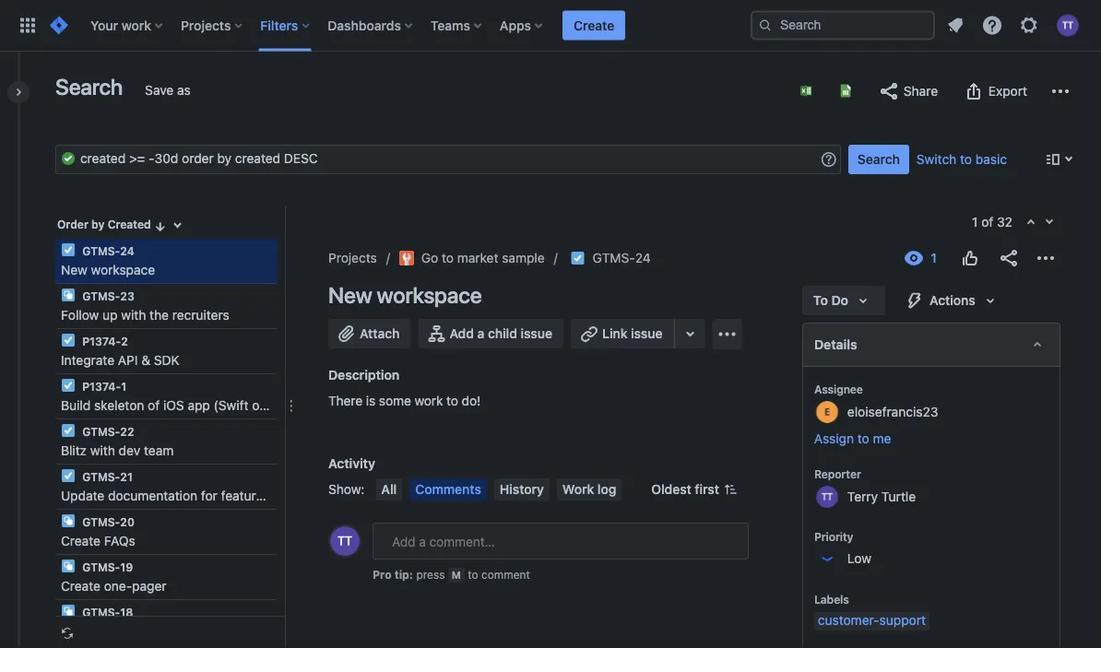 Task type: vqa. For each thing, say whether or not it's contained in the screenshot.


Task type: locate. For each thing, give the bounding box(es) containing it.
create down gtms-20
[[61, 534, 101, 549]]

create inside create button
[[574, 18, 615, 33]]

1 horizontal spatial 24
[[636, 251, 651, 266]]

0 vertical spatial projects
[[181, 18, 231, 33]]

task image up build
[[61, 378, 76, 393]]

1 vertical spatial create
[[61, 534, 101, 549]]

sample
[[502, 251, 545, 266]]

work
[[563, 482, 595, 497]]

1 horizontal spatial of
[[982, 215, 994, 230]]

history button
[[495, 479, 550, 501]]

gtms- up create one-pager
[[82, 561, 120, 574]]

build skeleton of ios app (swift or flutter)
[[61, 398, 312, 413]]

the
[[150, 308, 169, 323]]

1 horizontal spatial new workspace
[[329, 282, 482, 308]]

new up gtms-23
[[61, 263, 87, 278]]

task image down follow
[[61, 333, 76, 348]]

1 up skeleton
[[121, 380, 127, 393]]

1 horizontal spatial projects
[[329, 251, 377, 266]]

is
[[366, 394, 376, 409]]

workspace down go in the top left of the page
[[377, 282, 482, 308]]

menu bar
[[372, 479, 626, 501]]

0 vertical spatial new workspace
[[61, 263, 155, 278]]

1 left 32
[[973, 215, 979, 230]]

p1374- for build
[[82, 380, 121, 393]]

gtms-24 down order by created
[[79, 245, 135, 257]]

projects for the projects link at the left of the page
[[329, 251, 377, 266]]

0 horizontal spatial workspace
[[91, 263, 155, 278]]

1 vertical spatial of
[[148, 398, 160, 413]]

to do
[[814, 293, 849, 308]]

create down gtms-19
[[61, 579, 101, 594]]

dev
[[119, 443, 141, 459]]

1 vertical spatial sub task image
[[61, 514, 76, 529]]

24
[[120, 245, 135, 257], [636, 251, 651, 266]]

sub task image up follow
[[61, 288, 76, 303]]

to left do!
[[447, 394, 459, 409]]

first
[[695, 482, 720, 497]]

share image
[[998, 247, 1021, 269]]

blitz
[[61, 443, 87, 459]]

build
[[61, 398, 91, 413]]

all button
[[376, 479, 403, 501]]

24 down created
[[120, 245, 135, 257]]

task image up blitz
[[61, 424, 76, 438]]

20
[[120, 516, 135, 529]]

tip:
[[395, 568, 413, 581]]

to left me
[[858, 431, 870, 447]]

gtms- up up
[[82, 290, 120, 303]]

actions
[[930, 293, 976, 308]]

projects left go to market sample image
[[329, 251, 377, 266]]

task image for update documentation for feature update
[[61, 469, 76, 484]]

1 vertical spatial sub task image
[[61, 604, 76, 619]]

1 vertical spatial p1374-
[[82, 380, 121, 393]]

4 task image from the top
[[61, 469, 76, 484]]

0 vertical spatial p1374-
[[82, 335, 121, 348]]

Add a comment… field
[[373, 523, 749, 560]]

2 vertical spatial create
[[61, 579, 101, 594]]

go to market sample link
[[399, 247, 545, 269]]

pro tip: press m to comment
[[373, 568, 530, 581]]

work right the some
[[415, 394, 443, 409]]

23
[[120, 290, 135, 303]]

task image
[[61, 243, 76, 257], [571, 251, 586, 266]]

1 sub task image from the top
[[61, 559, 76, 574]]

0 horizontal spatial new
[[61, 263, 87, 278]]

sidebar navigation image
[[0, 74, 41, 111]]

flutter)
[[268, 398, 312, 413]]

update
[[267, 489, 309, 504]]

gtms- up blitz with dev team
[[82, 425, 120, 438]]

task image for integrate api & sdk
[[61, 333, 76, 348]]

0 vertical spatial create
[[574, 18, 615, 33]]

attach button
[[329, 319, 411, 349]]

to for switch
[[961, 152, 973, 167]]

1 vertical spatial search
[[858, 152, 901, 167]]

2 issue from the left
[[631, 326, 663, 341]]

1 issue from the left
[[521, 326, 553, 341]]

with down 23
[[121, 308, 146, 323]]

gtms-22
[[79, 425, 134, 438]]

p1374- up integrate
[[82, 335, 121, 348]]

to left basic
[[961, 152, 973, 167]]

ios
[[163, 398, 184, 413]]

sub task image for gtms-19
[[61, 559, 76, 574]]

1 vertical spatial 1
[[121, 380, 127, 393]]

a
[[478, 326, 485, 341]]

customer-support link
[[815, 613, 930, 631]]

0 vertical spatial 1
[[973, 215, 979, 230]]

issue
[[521, 326, 553, 341], [631, 326, 663, 341]]

pager
[[132, 579, 167, 594]]

workspace
[[91, 263, 155, 278], [377, 282, 482, 308]]

sub task image for follow up with the recruiters
[[61, 288, 76, 303]]

to right go in the top left of the page
[[442, 251, 454, 266]]

switch to basic link
[[917, 152, 1008, 167]]

customer-
[[818, 613, 880, 628]]

projects
[[181, 18, 231, 33], [329, 251, 377, 266]]

banner
[[0, 0, 1102, 52]]

new down the projects link at the left of the page
[[329, 282, 372, 308]]

apps
[[500, 18, 532, 33]]

0 horizontal spatial search
[[55, 74, 123, 100]]

0 horizontal spatial issue
[[521, 326, 553, 341]]

sub task image
[[61, 559, 76, 574], [61, 604, 76, 619]]

profile image of terry turtle image
[[330, 527, 360, 556]]

save
[[145, 83, 174, 98]]

24 up link issue
[[636, 251, 651, 266]]

create for create one-pager
[[61, 579, 101, 594]]

2 p1374- from the top
[[82, 380, 121, 393]]

gtms- up update on the left
[[82, 471, 120, 484]]

gtms- left copy link to issue image
[[593, 251, 636, 266]]

basic
[[976, 152, 1008, 167]]

do!
[[462, 394, 481, 409]]

task image left gtms-24 link
[[571, 251, 586, 266]]

new workspace up gtms-23
[[61, 263, 155, 278]]

not available - this is the first issue image
[[1024, 216, 1039, 231]]

gtms- down order by created
[[82, 245, 120, 257]]

of
[[982, 215, 994, 230], [148, 398, 160, 413]]

feature
[[221, 489, 263, 504]]

create faqs
[[61, 534, 135, 549]]

0 vertical spatial sub task image
[[61, 288, 76, 303]]

jira software image
[[48, 14, 70, 36]]

gtms- up create faqs
[[82, 516, 120, 529]]

update documentation for feature update
[[61, 489, 309, 504]]

filters
[[261, 18, 298, 33]]

1 vertical spatial workspace
[[377, 282, 482, 308]]

1 vertical spatial projects
[[329, 251, 377, 266]]

1 vertical spatial with
[[90, 443, 115, 459]]

0 horizontal spatial projects
[[181, 18, 231, 33]]

work right your
[[122, 18, 151, 33]]

apps button
[[495, 11, 550, 40]]

0 vertical spatial work
[[122, 18, 151, 33]]

1 task image from the top
[[61, 333, 76, 348]]

by
[[91, 218, 105, 231]]

gtms- for update documentation for feature update
[[82, 471, 120, 484]]

0 vertical spatial sub task image
[[61, 559, 76, 574]]

pro
[[373, 568, 392, 581]]

sub task image left gtms-19
[[61, 559, 76, 574]]

to do button
[[803, 286, 886, 316]]

dashboards button
[[322, 11, 420, 40]]

recruiters
[[172, 308, 229, 323]]

gtms-
[[82, 245, 120, 257], [593, 251, 636, 266], [82, 290, 120, 303], [82, 425, 120, 438], [82, 471, 120, 484], [82, 516, 120, 529], [82, 561, 120, 574], [82, 606, 120, 619]]

task image down order
[[61, 243, 76, 257]]

details element
[[803, 323, 1061, 367]]

save as
[[145, 83, 191, 98]]

gtms- for create faqs
[[82, 516, 120, 529]]

of left 32
[[982, 215, 994, 230]]

workspace up 23
[[91, 263, 155, 278]]

3 task image from the top
[[61, 424, 76, 438]]

gtms-21
[[79, 471, 133, 484]]

new workspace down go to market sample image
[[329, 282, 482, 308]]

1 horizontal spatial workspace
[[377, 282, 482, 308]]

assignee pin to top. only you can see pinned fields. image
[[867, 382, 882, 397]]

blitz with dev team
[[61, 443, 174, 459]]

switch
[[917, 152, 957, 167]]

go
[[422, 251, 439, 266]]

issue right child
[[521, 326, 553, 341]]

1 horizontal spatial search
[[858, 152, 901, 167]]

new workspace
[[61, 263, 155, 278], [329, 282, 482, 308]]

newest first image
[[723, 483, 738, 497]]

projects up as
[[181, 18, 231, 33]]

task image for build skeleton of ios app (swift or flutter)
[[61, 378, 76, 393]]

go to market sample image
[[399, 251, 414, 266]]

create right 'apps' popup button
[[574, 18, 615, 33]]

sub task image down update on the left
[[61, 514, 76, 529]]

team
[[144, 443, 174, 459]]

0 horizontal spatial task image
[[61, 243, 76, 257]]

0 vertical spatial workspace
[[91, 263, 155, 278]]

with down gtms-22
[[90, 443, 115, 459]]

task image up update on the left
[[61, 469, 76, 484]]

gtms-24 up link issue 'button'
[[593, 251, 651, 266]]

work inside dropdown button
[[122, 18, 151, 33]]

gtms-23
[[79, 290, 135, 303]]

1 horizontal spatial new
[[329, 282, 372, 308]]

0 vertical spatial with
[[121, 308, 146, 323]]

1 horizontal spatial with
[[121, 308, 146, 323]]

2 task image from the top
[[61, 378, 76, 393]]

1 vertical spatial new
[[329, 282, 372, 308]]

sdk
[[154, 353, 180, 368]]

notifications image
[[945, 14, 967, 36]]

sub task image left gtms-18 in the bottom of the page
[[61, 604, 76, 619]]

1 sub task image from the top
[[61, 288, 76, 303]]

1 horizontal spatial issue
[[631, 326, 663, 341]]

vote options: no one has voted for this issue yet. image
[[960, 247, 982, 269]]

created
[[108, 218, 151, 231]]

gtms-24
[[79, 245, 135, 257], [593, 251, 651, 266]]

press
[[417, 568, 445, 581]]

help image
[[982, 14, 1004, 36]]

search down your
[[55, 74, 123, 100]]

None text field
[[55, 145, 841, 174]]

your
[[90, 18, 118, 33]]

task image
[[61, 333, 76, 348], [61, 378, 76, 393], [61, 424, 76, 438], [61, 469, 76, 484]]

history
[[500, 482, 544, 497]]

issue right the link
[[631, 326, 663, 341]]

projects for the projects dropdown button
[[181, 18, 231, 33]]

sub task image
[[61, 288, 76, 303], [61, 514, 76, 529]]

0 horizontal spatial gtms-24
[[79, 245, 135, 257]]

0 vertical spatial of
[[982, 215, 994, 230]]

primary element
[[11, 0, 751, 51]]

projects inside dropdown button
[[181, 18, 231, 33]]

your profile and settings image
[[1058, 14, 1080, 36]]

gtms-18 link
[[57, 601, 276, 645]]

skeleton
[[94, 398, 144, 413]]

sub task image inside gtms-18 link
[[61, 604, 76, 619]]

one-
[[104, 579, 132, 594]]

2 sub task image from the top
[[61, 514, 76, 529]]

1 vertical spatial work
[[415, 394, 443, 409]]

p1374- up skeleton
[[82, 380, 121, 393]]

0 horizontal spatial of
[[148, 398, 160, 413]]

create for create faqs
[[61, 534, 101, 549]]

2 sub task image from the top
[[61, 604, 76, 619]]

log
[[598, 482, 617, 497]]

0 horizontal spatial with
[[90, 443, 115, 459]]

your work button
[[85, 11, 170, 40]]

copy link to issue image
[[648, 250, 662, 265]]

1 p1374- from the top
[[82, 335, 121, 348]]

search left the switch
[[858, 152, 901, 167]]

order by created link
[[55, 213, 169, 235]]

for
[[201, 489, 218, 504]]

gtms- for blitz with dev team
[[82, 425, 120, 438]]

to inside button
[[858, 431, 870, 447]]

0 horizontal spatial work
[[122, 18, 151, 33]]

of left ios
[[148, 398, 160, 413]]

faqs
[[104, 534, 135, 549]]



Task type: describe. For each thing, give the bounding box(es) containing it.
assignee
[[815, 383, 864, 396]]

link web pages and more image
[[680, 323, 702, 345]]

switch to basic
[[917, 152, 1008, 167]]

create for create
[[574, 18, 615, 33]]

gtms-19
[[79, 561, 133, 574]]

teams
[[431, 18, 471, 33]]

eloisefrancis23
[[848, 404, 939, 419]]

follow up with the recruiters
[[61, 308, 229, 323]]

link issue button
[[571, 319, 676, 349]]

labels
[[815, 593, 850, 606]]

your work
[[90, 18, 151, 33]]

oldest first button
[[641, 479, 749, 501]]

oldest first
[[652, 482, 720, 497]]

1 horizontal spatial gtms-24
[[593, 251, 651, 266]]

32
[[998, 215, 1013, 230]]

(swift
[[214, 398, 249, 413]]

p1374-2
[[79, 335, 128, 348]]

oldest
[[652, 482, 692, 497]]

work log button
[[557, 479, 622, 501]]

assign to me
[[815, 431, 892, 447]]

&
[[141, 353, 151, 368]]

assign
[[815, 431, 855, 447]]

1 horizontal spatial work
[[415, 394, 443, 409]]

0 horizontal spatial 1
[[121, 380, 127, 393]]

appswitcher icon image
[[17, 14, 39, 36]]

0 vertical spatial new
[[61, 263, 87, 278]]

customer-support
[[818, 613, 926, 628]]

to for go
[[442, 251, 454, 266]]

as
[[177, 83, 191, 98]]

integrate api & sdk
[[61, 353, 180, 368]]

banner containing your work
[[0, 0, 1102, 52]]

comments
[[415, 482, 482, 497]]

market
[[457, 251, 499, 266]]

m
[[452, 569, 461, 581]]

gtms- for create one-pager
[[82, 561, 120, 574]]

teams button
[[425, 11, 489, 40]]

jira software image
[[48, 14, 70, 36]]

integrate
[[61, 353, 115, 368]]

menu bar containing all
[[372, 479, 626, 501]]

or
[[252, 398, 264, 413]]

1 horizontal spatial 1
[[973, 215, 979, 230]]

sub task image for create faqs
[[61, 514, 76, 529]]

do
[[832, 293, 849, 308]]

1 horizontal spatial task image
[[571, 251, 586, 266]]

up
[[103, 308, 118, 323]]

details
[[815, 337, 858, 353]]

share link
[[869, 77, 948, 106]]

save as button
[[136, 76, 200, 105]]

1 vertical spatial new workspace
[[329, 282, 482, 308]]

sub task image for gtms-18
[[61, 604, 76, 619]]

issue inside 'button'
[[631, 326, 663, 341]]

gtms- for follow up with the recruiters
[[82, 290, 120, 303]]

Search field
[[751, 11, 936, 40]]

labels pin to top. only you can see pinned fields. image
[[853, 592, 868, 607]]

settings image
[[1019, 14, 1041, 36]]

reporter
[[815, 468, 862, 481]]

link
[[603, 326, 628, 341]]

task image for blitz with dev team
[[61, 424, 76, 438]]

work log
[[563, 482, 617, 497]]

add a child issue button
[[418, 319, 564, 349]]

small image
[[153, 219, 168, 234]]

description
[[329, 368, 400, 383]]

terry turtle
[[848, 489, 916, 504]]

terry
[[848, 489, 879, 504]]

actions button
[[893, 286, 1013, 316]]

projects link
[[329, 247, 377, 269]]

to for assign
[[858, 431, 870, 447]]

comment
[[482, 568, 530, 581]]

there
[[329, 394, 363, 409]]

some
[[379, 394, 411, 409]]

1 of 32
[[973, 215, 1013, 230]]

0 vertical spatial search
[[55, 74, 123, 100]]

gtms-20
[[79, 516, 135, 529]]

export button
[[954, 77, 1037, 106]]

p1374- for integrate
[[82, 335, 121, 348]]

open in google sheets image
[[839, 84, 854, 98]]

2
[[121, 335, 128, 348]]

activity
[[329, 456, 375, 472]]

follow
[[61, 308, 99, 323]]

add app image
[[717, 323, 739, 346]]

to
[[814, 293, 829, 308]]

19
[[120, 561, 133, 574]]

gtms- for new workspace
[[82, 245, 120, 257]]

issue inside button
[[521, 326, 553, 341]]

open in microsoft excel image
[[799, 84, 814, 98]]

order
[[57, 218, 89, 231]]

p1374-1
[[79, 380, 127, 393]]

add a child issue
[[450, 326, 553, 341]]

next issue 'gtms-23' ( type 'j' ) image
[[1043, 215, 1058, 230]]

priority
[[815, 531, 854, 544]]

to right m
[[468, 568, 479, 581]]

go to market sample
[[422, 251, 545, 266]]

0 horizontal spatial new workspace
[[61, 263, 155, 278]]

add
[[450, 326, 474, 341]]

turtle
[[882, 489, 916, 504]]

create button
[[563, 11, 626, 40]]

app
[[188, 398, 210, 413]]

search inside button
[[858, 152, 901, 167]]

reporter pin to top. only you can see pinned fields. image
[[865, 467, 880, 482]]

search button
[[849, 145, 910, 174]]

actions image
[[1035, 247, 1058, 269]]

there is some work to do!
[[329, 394, 481, 409]]

search image
[[759, 18, 773, 33]]

low
[[848, 551, 872, 567]]

link issue
[[603, 326, 663, 341]]

gtms- down create one-pager
[[82, 606, 120, 619]]

0 horizontal spatial 24
[[120, 245, 135, 257]]



